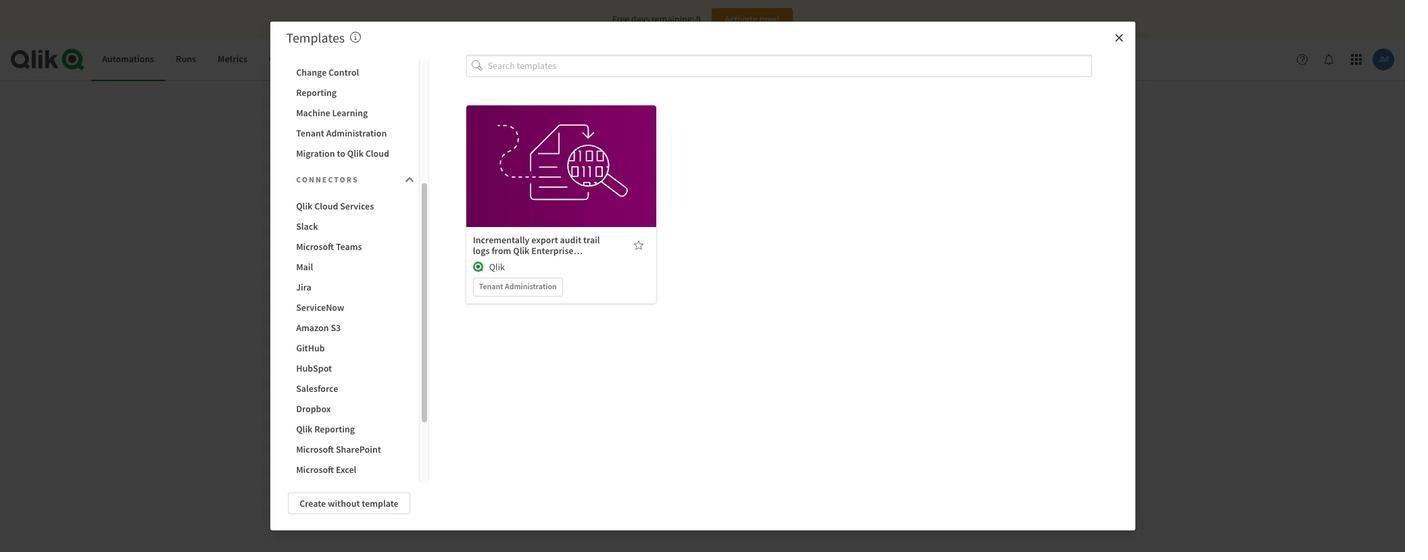 Task type: vqa. For each thing, say whether or not it's contained in the screenshot.
Microsoft to the middle
yes



Task type: describe. For each thing, give the bounding box(es) containing it.
use template
[[535, 145, 588, 157]]

1 vertical spatial reporting
[[315, 423, 355, 435]]

amazon s3
[[296, 322, 341, 334]]

details button
[[519, 170, 604, 192]]

activate now!
[[725, 13, 780, 25]]

tenant administration inside tenant administration button
[[296, 127, 387, 139]]

hubspot button
[[288, 358, 420, 379]]

logs
[[473, 245, 490, 257]]

microsoft teams button
[[288, 237, 420, 257]]

connections
[[269, 53, 320, 65]]

microsoft for microsoft excel
[[296, 464, 334, 476]]

s3
[[331, 322, 341, 334]]

0 vertical spatial reporting
[[296, 87, 337, 99]]

tenant inside tenant administration button
[[296, 127, 324, 139]]

remaining:
[[652, 13, 695, 25]]

migration to qlik cloud
[[296, 147, 389, 160]]

use
[[535, 145, 550, 157]]

qlik reporting button
[[288, 419, 420, 439]]

manager
[[473, 255, 508, 267]]

without
[[328, 498, 360, 510]]

Search templates text field
[[488, 55, 1092, 77]]

github
[[296, 342, 325, 354]]

1 horizontal spatial tenant
[[479, 281, 503, 291]]

enterprise
[[532, 245, 574, 257]]

incrementally export audit trail logs from qlik enterprise manager to splunk
[[473, 234, 600, 267]]

microsoft for microsoft teams
[[296, 241, 334, 253]]

incrementally
[[473, 234, 530, 246]]

microsoft excel button
[[288, 460, 420, 480]]

close image
[[1114, 32, 1125, 43]]

change control
[[296, 66, 359, 78]]

0 horizontal spatial template
[[362, 498, 399, 510]]

create
[[300, 498, 326, 510]]

microsoft sharepoint
[[296, 444, 381, 456]]

days
[[632, 13, 650, 25]]

metrics button
[[207, 38, 258, 81]]

hubspot
[[296, 362, 332, 375]]

1 vertical spatial cloud
[[315, 200, 338, 212]]

free
[[613, 13, 630, 25]]

qlik for qlik cloud services
[[296, 200, 313, 212]]

splunk
[[521, 255, 549, 267]]

dropbox
[[296, 403, 331, 415]]

mail button
[[288, 257, 420, 277]]

templates
[[286, 29, 345, 46]]

9
[[696, 13, 701, 25]]

machine
[[296, 107, 330, 119]]

amazon s3 button
[[288, 318, 420, 338]]

to inside incrementally export audit trail logs from qlik enterprise manager to splunk
[[510, 255, 519, 267]]

machine learning button
[[288, 103, 420, 123]]

microsoft sharepoint button
[[288, 439, 420, 460]]

1 vertical spatial administration
[[505, 281, 557, 291]]

automations
[[102, 53, 154, 65]]



Task type: locate. For each thing, give the bounding box(es) containing it.
templates are pre-built automations that help you automate common business workflows. get started by selecting one of the pre-built templates or choose the blank canvas to build an automation from scratch. image
[[350, 32, 361, 43]]

microsoft excel
[[296, 464, 357, 476]]

tenant administration button
[[288, 123, 420, 143]]

1 horizontal spatial to
[[510, 255, 519, 267]]

change control button
[[288, 62, 420, 82]]

microsoft
[[296, 241, 334, 253], [296, 444, 334, 456], [296, 464, 334, 476]]

reporting button
[[288, 82, 420, 103]]

qlik for qlik reporting
[[296, 423, 313, 435]]

microsoft teams
[[296, 241, 362, 253]]

2 microsoft from the top
[[296, 444, 334, 456]]

now!
[[760, 13, 780, 25]]

0 vertical spatial administration
[[326, 127, 387, 139]]

salesforce button
[[288, 379, 420, 399]]

0 vertical spatial tenant
[[296, 127, 324, 139]]

administration up migration to qlik cloud button
[[326, 127, 387, 139]]

0 vertical spatial microsoft
[[296, 241, 334, 253]]

sharepoint
[[336, 444, 381, 456]]

control
[[329, 66, 359, 78]]

mail
[[296, 261, 313, 273]]

microsoft down qlik reporting
[[296, 444, 334, 456]]

migration
[[296, 147, 335, 160]]

1 horizontal spatial template
[[551, 145, 588, 157]]

qlik down from
[[489, 261, 505, 273]]

qlik up "slack"
[[296, 200, 313, 212]]

qlik cloud services button
[[288, 196, 420, 216]]

teams
[[336, 241, 362, 253]]

github button
[[288, 338, 420, 358]]

microsoft left excel
[[296, 464, 334, 476]]

qlik right from
[[513, 245, 530, 257]]

0 horizontal spatial administration
[[326, 127, 387, 139]]

template right 'without'
[[362, 498, 399, 510]]

template right the use in the left top of the page
[[551, 145, 588, 157]]

templates are pre-built automations that help you automate common business workflows. get started by selecting one of the pre-built templates or choose the blank canvas to build an automation from scratch. tooltip
[[350, 29, 361, 46]]

to left splunk
[[510, 255, 519, 267]]

0 horizontal spatial cloud
[[315, 200, 338, 212]]

cloud
[[366, 147, 389, 160], [315, 200, 338, 212]]

reporting
[[296, 87, 337, 99], [315, 423, 355, 435]]

tab list containing automations
[[91, 38, 331, 81]]

trail
[[584, 234, 600, 246]]

details
[[547, 175, 575, 187]]

use template button
[[519, 140, 604, 162]]

0 vertical spatial cloud
[[366, 147, 389, 160]]

qlik reporting
[[296, 423, 355, 435]]

excel
[[336, 464, 357, 476]]

to inside button
[[337, 147, 345, 160]]

qlik down tenant administration button
[[347, 147, 364, 160]]

template
[[551, 145, 588, 157], [362, 498, 399, 510]]

administration inside button
[[326, 127, 387, 139]]

0 horizontal spatial to
[[337, 147, 345, 160]]

free days remaining: 9
[[613, 13, 701, 25]]

export
[[532, 234, 558, 246]]

microsoft down "slack"
[[296, 241, 334, 253]]

connectors button
[[288, 166, 420, 193]]

slack
[[296, 220, 318, 233]]

tenant down qlik image
[[479, 281, 503, 291]]

qlik
[[347, 147, 364, 160], [296, 200, 313, 212], [513, 245, 530, 257], [489, 261, 505, 273], [296, 423, 313, 435]]

qlik cloud services
[[296, 200, 374, 212]]

salesforce
[[296, 383, 338, 395]]

3 microsoft from the top
[[296, 464, 334, 476]]

tenant administration
[[296, 127, 387, 139], [479, 281, 557, 291]]

audit
[[560, 234, 582, 246]]

microsoft for microsoft sharepoint
[[296, 444, 334, 456]]

slack button
[[288, 216, 420, 237]]

metrics
[[218, 53, 247, 65]]

dropbox button
[[288, 399, 420, 419]]

connections button
[[258, 38, 331, 81]]

0 vertical spatial to
[[337, 147, 345, 160]]

1 vertical spatial microsoft
[[296, 444, 334, 456]]

runs button
[[165, 38, 207, 81]]

automations button
[[91, 38, 165, 81]]

0 vertical spatial template
[[551, 145, 588, 157]]

tenant administration up 'migration to qlik cloud'
[[296, 127, 387, 139]]

qlik image
[[473, 261, 484, 272]]

cloud down tenant administration button
[[366, 147, 389, 160]]

reporting up 'microsoft sharepoint'
[[315, 423, 355, 435]]

1 vertical spatial tenant administration
[[479, 281, 557, 291]]

amazon
[[296, 322, 329, 334]]

activate
[[725, 13, 758, 25]]

tenant
[[296, 127, 324, 139], [479, 281, 503, 291]]

jira
[[296, 281, 312, 293]]

1 horizontal spatial administration
[[505, 281, 557, 291]]

tenant administration down splunk
[[479, 281, 557, 291]]

create without template button
[[288, 493, 410, 515]]

reporting up machine
[[296, 87, 337, 99]]

qlik for qlik
[[489, 261, 505, 273]]

administration down splunk
[[505, 281, 557, 291]]

to
[[337, 147, 345, 160], [510, 255, 519, 267]]

connectors
[[296, 174, 359, 185]]

cloud down connectors
[[315, 200, 338, 212]]

tab list
[[91, 38, 331, 81]]

jira button
[[288, 277, 420, 297]]

tenant down machine
[[296, 127, 324, 139]]

machine learning
[[296, 107, 368, 119]]

servicenow
[[296, 302, 344, 314]]

1 vertical spatial tenant
[[479, 281, 503, 291]]

from
[[492, 245, 511, 257]]

servicenow button
[[288, 297, 420, 318]]

qlik down dropbox
[[296, 423, 313, 435]]

create without template
[[300, 498, 399, 510]]

qlik inside incrementally export audit trail logs from qlik enterprise manager to splunk
[[513, 245, 530, 257]]

0 horizontal spatial tenant
[[296, 127, 324, 139]]

1 vertical spatial template
[[362, 498, 399, 510]]

migration to qlik cloud button
[[288, 143, 420, 164]]

1 vertical spatial to
[[510, 255, 519, 267]]

learning
[[332, 107, 368, 119]]

0 horizontal spatial tenant administration
[[296, 127, 387, 139]]

1 horizontal spatial tenant administration
[[479, 281, 557, 291]]

change
[[296, 66, 327, 78]]

0 vertical spatial tenant administration
[[296, 127, 387, 139]]

add to favorites image
[[633, 240, 644, 251]]

administration
[[326, 127, 387, 139], [505, 281, 557, 291]]

2 vertical spatial microsoft
[[296, 464, 334, 476]]

to down tenant administration button
[[337, 147, 345, 160]]

1 microsoft from the top
[[296, 241, 334, 253]]

1 horizontal spatial cloud
[[366, 147, 389, 160]]

activate now! link
[[712, 8, 793, 30]]

runs
[[176, 53, 196, 65]]

services
[[340, 200, 374, 212]]



